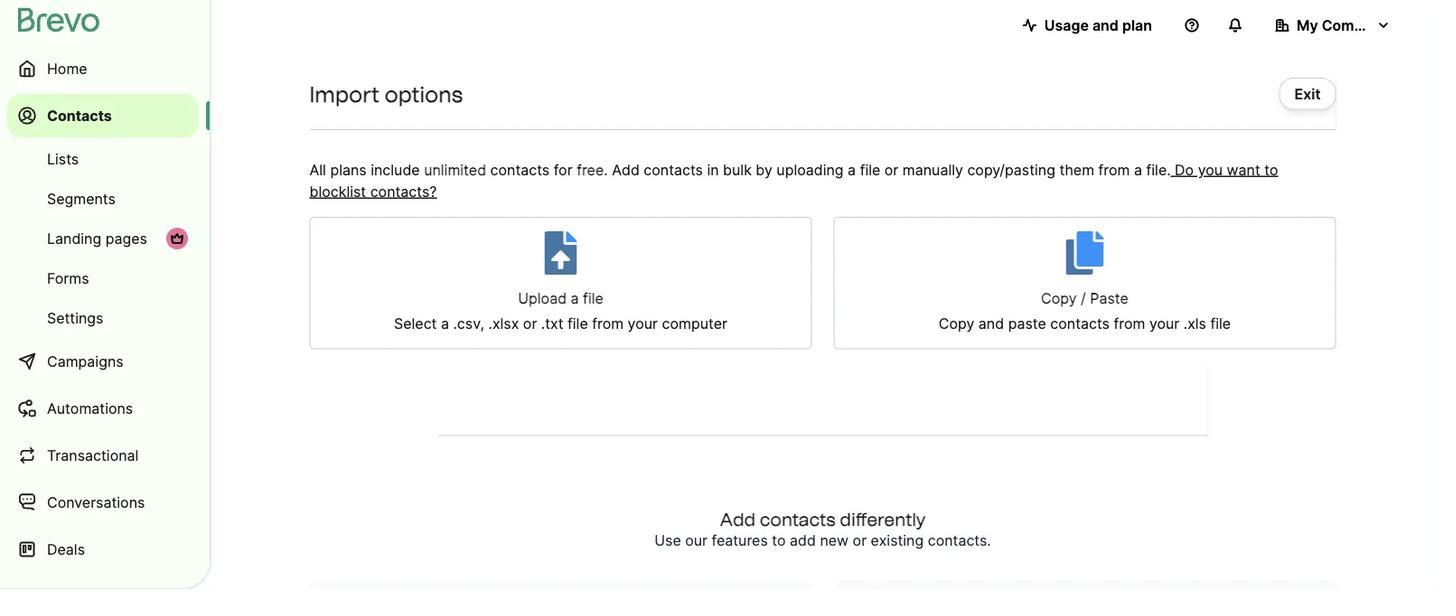 Task type: vqa. For each thing, say whether or not it's contained in the screenshot.
Deals link
yes



Task type: describe. For each thing, give the bounding box(es) containing it.
automations link
[[7, 387, 199, 430]]

and inside copy / paste copy and paste contacts from your .xls file
[[979, 315, 1004, 333]]

0 vertical spatial copy
[[1041, 290, 1077, 307]]

contacts inside add contacts differently use our features to add new or existing contacts.
[[760, 508, 836, 530]]

exit
[[1295, 85, 1321, 103]]

usage and plan
[[1045, 16, 1153, 34]]

blocklist
[[310, 183, 366, 200]]

pages
[[106, 230, 147, 247]]

contacts left for
[[490, 161, 550, 179]]

or inside the upload a file select a .csv, .xlsx or .txt file from your computer
[[523, 315, 537, 333]]

.xls
[[1184, 315, 1207, 333]]

your inside copy / paste copy and paste contacts from your .xls file
[[1150, 315, 1180, 333]]

exit link
[[1280, 78, 1337, 110]]

campaigns link
[[7, 340, 199, 383]]

1 vertical spatial copy
[[939, 315, 975, 333]]

segments link
[[7, 181, 199, 217]]

them
[[1060, 161, 1095, 179]]

conversations link
[[7, 481, 199, 524]]

upload
[[518, 290, 567, 307]]

my company button
[[1261, 7, 1406, 43]]

company
[[1322, 16, 1389, 34]]

forms link
[[7, 260, 199, 297]]

file inside copy / paste copy and paste contacts from your .xls file
[[1211, 315, 1231, 333]]

in
[[707, 161, 719, 179]]

0 vertical spatial add
[[612, 161, 640, 179]]

add
[[790, 532, 816, 550]]

unlimited
[[424, 161, 486, 179]]

differently
[[840, 508, 926, 530]]

copy/pasting
[[968, 161, 1056, 179]]

for
[[554, 161, 573, 179]]

home
[[47, 60, 87, 77]]

computer
[[662, 315, 728, 333]]

existing
[[871, 532, 924, 550]]

settings
[[47, 309, 103, 327]]

settings link
[[7, 300, 199, 336]]

deals
[[47, 541, 85, 558]]

add inside add contacts differently use our features to add new or existing contacts.
[[720, 508, 756, 530]]

a left file.
[[1135, 161, 1143, 179]]

to inside do you want to blocklist contacts?
[[1265, 161, 1279, 179]]

a right uploading
[[848, 161, 856, 179]]

landing pages
[[47, 230, 147, 247]]

from inside copy / paste copy and paste contacts from your .xls file
[[1114, 315, 1146, 333]]

all
[[310, 161, 326, 179]]

landing pages link
[[7, 221, 199, 257]]

do you want to blocklist contacts?
[[310, 161, 1279, 200]]

by
[[756, 161, 773, 179]]

or inside add contacts differently use our features to add new or existing contacts.
[[853, 532, 867, 550]]

usage and plan button
[[1009, 7, 1167, 43]]

import
[[310, 81, 380, 107]]

my company
[[1297, 16, 1389, 34]]

.
[[604, 161, 608, 179]]

campaigns
[[47, 353, 124, 370]]

select
[[394, 315, 437, 333]]

.txt
[[541, 315, 564, 333]]

contacts.
[[928, 532, 991, 550]]

your inside the upload a file select a .csv, .xlsx or .txt file from your computer
[[628, 315, 658, 333]]



Task type: locate. For each thing, give the bounding box(es) containing it.
0 horizontal spatial your
[[628, 315, 658, 333]]

and inside button
[[1093, 16, 1119, 34]]

1 horizontal spatial and
[[1093, 16, 1119, 34]]

transactional link
[[7, 434, 199, 477]]

1 horizontal spatial add
[[720, 508, 756, 530]]

and left plan
[[1093, 16, 1119, 34]]

1 vertical spatial to
[[772, 532, 786, 550]]

contacts
[[490, 161, 550, 179], [644, 161, 703, 179], [1051, 315, 1110, 333], [760, 508, 836, 530]]

copy / paste copy and paste contacts from your .xls file
[[939, 290, 1231, 333]]

plans
[[330, 161, 367, 179]]

segments
[[47, 190, 116, 207]]

deals link
[[7, 528, 199, 571]]

or left manually
[[885, 161, 899, 179]]

use
[[655, 532, 681, 550]]

from right .txt
[[592, 315, 624, 333]]

or right new
[[853, 532, 867, 550]]

left___rvooi image
[[170, 231, 184, 246]]

automations
[[47, 400, 133, 417]]

lists link
[[7, 141, 199, 177]]

0 vertical spatial or
[[885, 161, 899, 179]]

file right upload
[[583, 290, 604, 307]]

file right uploading
[[860, 161, 881, 179]]

file.
[[1147, 161, 1171, 179]]

add up features
[[720, 508, 756, 530]]

copy left paste
[[939, 315, 975, 333]]

include
[[371, 161, 420, 179]]

options
[[385, 81, 463, 107]]

upload a file select a .csv, .xlsx or .txt file from your computer
[[394, 290, 728, 333]]

lists
[[47, 150, 79, 168]]

to
[[1265, 161, 1279, 179], [772, 532, 786, 550]]

contacts up add
[[760, 508, 836, 530]]

0 horizontal spatial and
[[979, 315, 1004, 333]]

import options
[[310, 81, 463, 107]]

to left add
[[772, 532, 786, 550]]

home link
[[7, 47, 199, 90]]

contacts
[[47, 107, 112, 124]]

.csv,
[[453, 315, 485, 333]]

from down paste
[[1114, 315, 1146, 333]]

1 vertical spatial or
[[523, 315, 537, 333]]

1 vertical spatial add
[[720, 508, 756, 530]]

usage
[[1045, 16, 1089, 34]]

a right upload
[[571, 290, 579, 307]]

file right .txt
[[568, 315, 588, 333]]

your left '.xls'
[[1150, 315, 1180, 333]]

1 horizontal spatial to
[[1265, 161, 1279, 179]]

landing
[[47, 230, 101, 247]]

our
[[685, 532, 708, 550]]

contacts inside copy / paste copy and paste contacts from your .xls file
[[1051, 315, 1110, 333]]

to right the "want"
[[1265, 161, 1279, 179]]

0 vertical spatial and
[[1093, 16, 1119, 34]]

0 horizontal spatial to
[[772, 532, 786, 550]]

bulk
[[723, 161, 752, 179]]

1 your from the left
[[628, 315, 658, 333]]

1 vertical spatial and
[[979, 315, 1004, 333]]

a
[[848, 161, 856, 179], [1135, 161, 1143, 179], [571, 290, 579, 307], [441, 315, 449, 333]]

to inside add contacts differently use our features to add new or existing contacts.
[[772, 532, 786, 550]]

want
[[1227, 161, 1261, 179]]

my
[[1297, 16, 1319, 34]]

0 vertical spatial to
[[1265, 161, 1279, 179]]

1 horizontal spatial copy
[[1041, 290, 1077, 307]]

copy left /
[[1041, 290, 1077, 307]]

0 horizontal spatial or
[[523, 315, 537, 333]]

2 your from the left
[[1150, 315, 1180, 333]]

all plans include unlimited contacts for free . add contacts in bulk by uploading a file or manually copy/pasting them from a file.
[[310, 161, 1171, 179]]

free
[[577, 161, 604, 179]]

new
[[820, 532, 849, 550]]

2 vertical spatial or
[[853, 532, 867, 550]]

you
[[1198, 161, 1223, 179]]

and left paste
[[979, 315, 1004, 333]]

2 horizontal spatial or
[[885, 161, 899, 179]]

contacts down /
[[1051, 315, 1110, 333]]

a left ".csv,"
[[441, 315, 449, 333]]

.xlsx
[[489, 315, 519, 333]]

or left .txt
[[523, 315, 537, 333]]

from
[[1099, 161, 1130, 179], [592, 315, 624, 333], [1114, 315, 1146, 333]]

manually
[[903, 161, 964, 179]]

add
[[612, 161, 640, 179], [720, 508, 756, 530]]

or
[[885, 161, 899, 179], [523, 315, 537, 333], [853, 532, 867, 550]]

file right '.xls'
[[1211, 315, 1231, 333]]

plan
[[1123, 16, 1153, 34]]

file
[[860, 161, 881, 179], [583, 290, 604, 307], [568, 315, 588, 333], [1211, 315, 1231, 333]]

and
[[1093, 16, 1119, 34], [979, 315, 1004, 333]]

copy
[[1041, 290, 1077, 307], [939, 315, 975, 333]]

your
[[628, 315, 658, 333], [1150, 315, 1180, 333]]

do
[[1175, 161, 1194, 179]]

from right them
[[1099, 161, 1130, 179]]

0 horizontal spatial copy
[[939, 315, 975, 333]]

uploading
[[777, 161, 844, 179]]

contacts?
[[370, 183, 437, 200]]

1 horizontal spatial or
[[853, 532, 867, 550]]

contacts left in
[[644, 161, 703, 179]]

from inside the upload a file select a .csv, .xlsx or .txt file from your computer
[[592, 315, 624, 333]]

paste
[[1091, 290, 1129, 307]]

0 horizontal spatial add
[[612, 161, 640, 179]]

conversations
[[47, 494, 145, 511]]

1 horizontal spatial your
[[1150, 315, 1180, 333]]

add contacts differently use our features to add new or existing contacts.
[[655, 508, 991, 550]]

add right .
[[612, 161, 640, 179]]

transactional
[[47, 447, 139, 464]]

forms
[[47, 269, 89, 287]]

your left computer
[[628, 315, 658, 333]]

contacts link
[[7, 94, 199, 137]]

/
[[1081, 290, 1086, 307]]

features
[[712, 532, 768, 550]]

paste
[[1009, 315, 1047, 333]]



